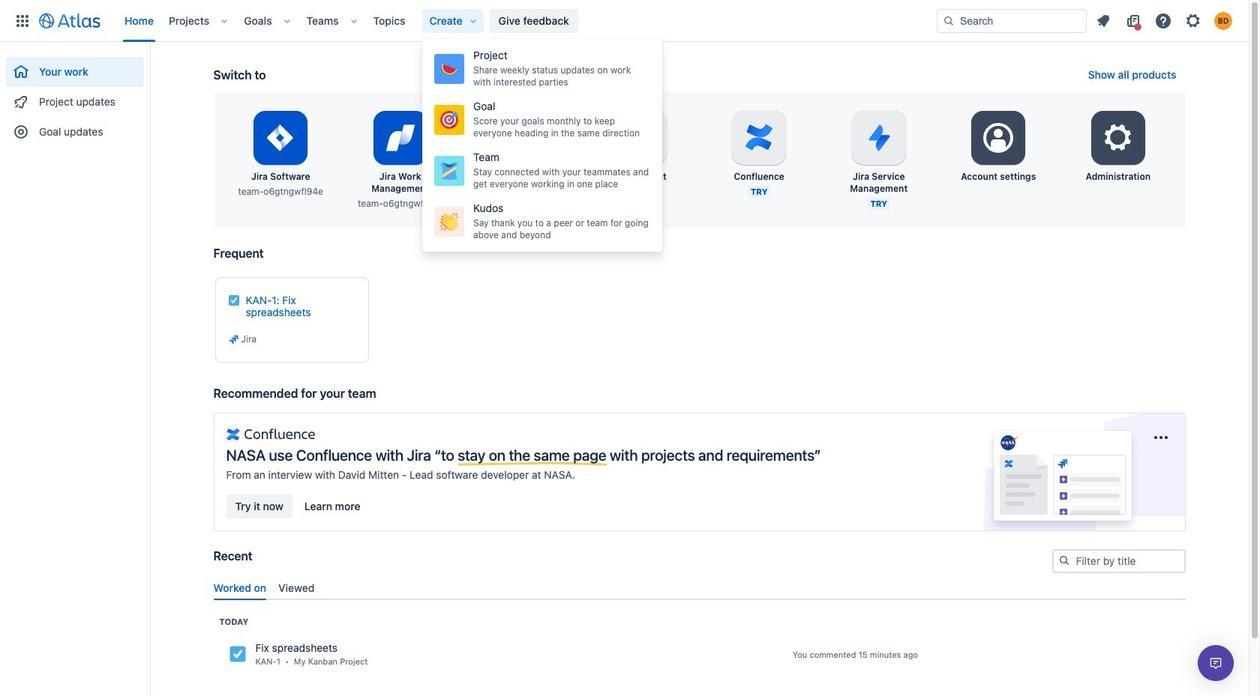 Task type: locate. For each thing, give the bounding box(es) containing it.
tab list
[[207, 576, 1192, 601]]

confluence image
[[226, 426, 315, 444], [226, 426, 315, 444]]

:dart: image
[[440, 111, 458, 129]]

open intercom messenger image
[[1207, 655, 1225, 673]]

jira image
[[228, 334, 240, 346]]

1 settings image from the left
[[981, 120, 1017, 156]]

1 horizontal spatial settings image
[[1100, 120, 1136, 156]]

heading
[[219, 616, 249, 628]]

switch to... image
[[14, 12, 32, 30]]

settings image
[[981, 120, 1017, 156], [1100, 120, 1136, 156]]

1 horizontal spatial group
[[422, 39, 662, 252]]

banner
[[0, 0, 1249, 42]]

:running_shirt_with_sash: image
[[440, 162, 458, 180], [440, 162, 458, 180]]

group
[[422, 39, 662, 252], [6, 42, 144, 152]]

:clap: image
[[440, 213, 458, 231], [440, 213, 458, 231]]

top element
[[9, 0, 937, 42]]

0 horizontal spatial settings image
[[981, 120, 1017, 156]]

:watermelon: image
[[440, 60, 458, 78], [440, 60, 458, 78]]

None search field
[[937, 9, 1087, 33]]

Filter by title field
[[1054, 551, 1184, 572]]



Task type: vqa. For each thing, say whether or not it's contained in the screenshot.
Settings icon to the left
yes



Task type: describe. For each thing, give the bounding box(es) containing it.
search image
[[943, 15, 955, 27]]

notifications image
[[1094, 12, 1112, 30]]

jira image
[[228, 646, 246, 664]]

:dart: image
[[440, 111, 458, 129]]

2 settings image from the left
[[1100, 120, 1136, 156]]

search image
[[1058, 555, 1070, 567]]

account image
[[1214, 12, 1232, 30]]

help image
[[1154, 12, 1172, 30]]

Search field
[[937, 9, 1087, 33]]

0 horizontal spatial group
[[6, 42, 144, 152]]

settings image
[[1184, 12, 1202, 30]]

cross-flow recommendation banner element
[[213, 386, 1186, 550]]

jira image
[[228, 334, 240, 346]]



